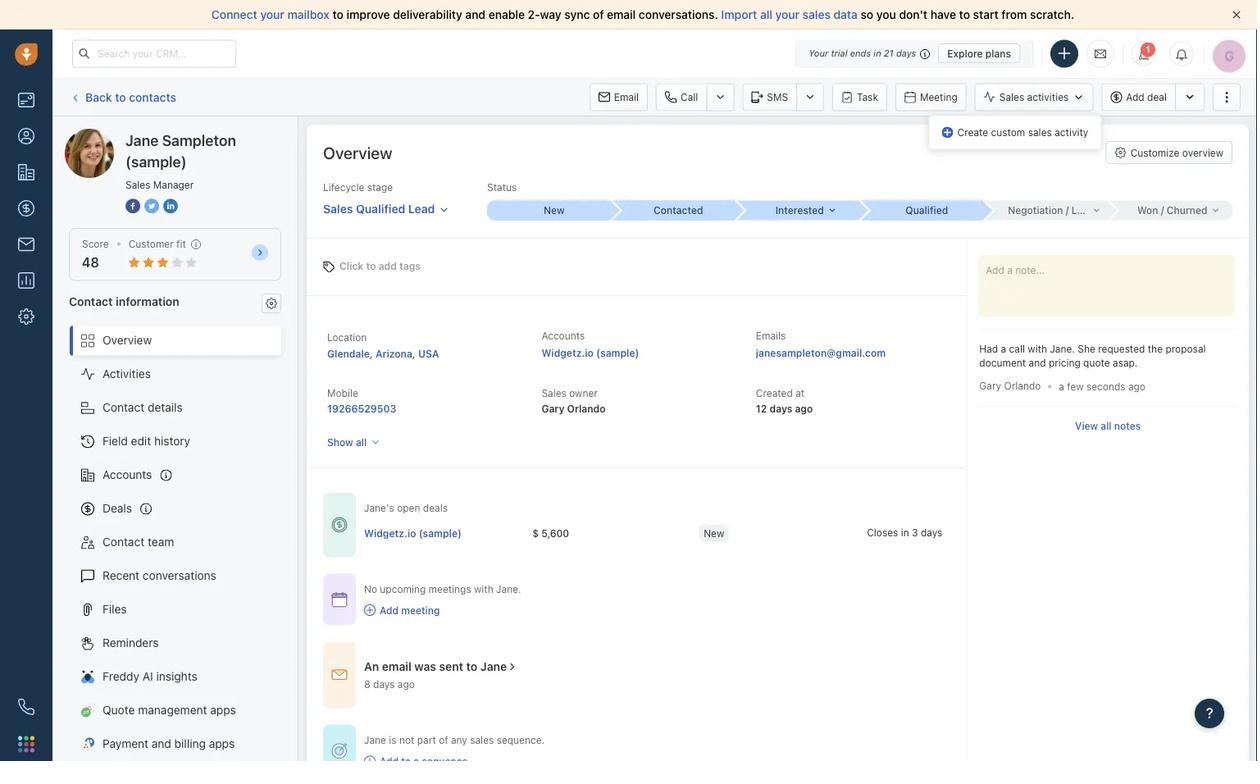 Task type: describe. For each thing, give the bounding box(es) containing it.
sales for sales manager
[[125, 179, 150, 190]]

3
[[912, 526, 918, 538]]

gary orlando
[[980, 380, 1041, 391]]

all for show all
[[356, 436, 367, 448]]

jane sampleton (sample) down contacts
[[98, 128, 232, 142]]

negotiation / lost link
[[984, 201, 1109, 220]]

sampleton down contacts
[[126, 128, 183, 142]]

management
[[138, 703, 207, 717]]

contact for contact information
[[69, 294, 113, 308]]

create
[[958, 127, 989, 138]]

twitter circled image
[[144, 197, 159, 214]]

negotiation / lost
[[1008, 205, 1092, 216]]

jane down back
[[98, 128, 123, 142]]

widgetz.io inside accounts widgetz.io (sample)
[[542, 347, 594, 359]]

21
[[884, 48, 894, 59]]

owner
[[569, 388, 598, 399]]

container_wx8msf4aqz5i3rn1 image left 8
[[331, 667, 348, 683]]

5,600
[[542, 527, 569, 538]]

jane's
[[364, 503, 394, 514]]

add
[[379, 260, 397, 272]]

container_wx8msf4aqz5i3rn1 image left is
[[331, 743, 348, 759]]

container_wx8msf4aqz5i3rn1 image right sent
[[507, 661, 519, 673]]

negotiation
[[1008, 205, 1063, 216]]

custom
[[991, 127, 1026, 138]]

1 horizontal spatial qualified
[[906, 205, 948, 216]]

days right the "3"
[[921, 526, 943, 538]]

sequence.
[[497, 734, 545, 746]]

days right the 21
[[896, 48, 916, 59]]

add for add meeting
[[380, 605, 399, 616]]

call link
[[656, 83, 706, 111]]

1 horizontal spatial of
[[593, 8, 604, 21]]

1 vertical spatial a
[[1059, 380, 1065, 392]]

glendale, arizona, usa link
[[327, 348, 439, 359]]

days inside the created at 12 days ago
[[770, 403, 793, 414]]

call
[[681, 91, 698, 103]]

jane. for meetings
[[496, 583, 521, 594]]

container_wx8msf4aqz5i3rn1 image left 'no'
[[331, 591, 348, 608]]

contact for contact team
[[103, 535, 145, 549]]

to right sent
[[466, 660, 478, 674]]

linkedin circled image
[[163, 197, 178, 214]]

contact details
[[103, 401, 183, 414]]

emails
[[756, 330, 786, 342]]

container_wx8msf4aqz5i3rn1 image for jane is not part of any sales sequence.
[[364, 756, 376, 761]]

jane left is
[[364, 734, 386, 746]]

mobile 19266529503
[[327, 388, 396, 414]]

2 vertical spatial ago
[[398, 679, 415, 690]]

1 vertical spatial new
[[704, 527, 724, 538]]

meeting
[[401, 605, 440, 616]]

so
[[861, 8, 874, 21]]

0 vertical spatial in
[[874, 48, 881, 59]]

phone image
[[18, 699, 34, 715]]

jane down contacts
[[125, 131, 159, 149]]

accounts widgetz.io (sample)
[[542, 330, 639, 359]]

recent conversations
[[103, 569, 216, 582]]

had
[[980, 343, 998, 355]]

meeting
[[920, 91, 958, 103]]

view all notes link
[[1075, 419, 1141, 433]]

2 horizontal spatial sales
[[1028, 127, 1052, 138]]

with for call
[[1028, 343, 1047, 355]]

explore
[[948, 48, 983, 59]]

ends
[[850, 48, 871, 59]]

won
[[1138, 205, 1159, 216]]

have
[[931, 8, 956, 21]]

pricing
[[1049, 357, 1081, 369]]

document
[[980, 357, 1026, 369]]

edit
[[131, 434, 151, 448]]

(sample) up sales manager
[[125, 153, 187, 170]]

customize overview
[[1131, 147, 1224, 158]]

lifecycle
[[323, 182, 364, 193]]

import all your sales data link
[[721, 8, 861, 21]]

negotiation / lost button
[[984, 201, 1109, 220]]

sales inside sales owner gary orlando
[[542, 388, 567, 399]]

sales activities button
[[975, 83, 1102, 111]]

few
[[1067, 380, 1084, 392]]

1 vertical spatial in
[[901, 526, 909, 538]]

meeting button
[[896, 83, 967, 111]]

explore plans link
[[939, 43, 1020, 63]]

2 vertical spatial sales
[[470, 734, 494, 746]]

mobile
[[327, 388, 358, 399]]

facebook circled image
[[125, 197, 140, 214]]

sms button
[[743, 83, 797, 111]]

2 horizontal spatial ago
[[1129, 380, 1146, 392]]

create custom sales activity
[[958, 127, 1089, 138]]

sampleton up manager
[[162, 131, 236, 149]]

lifecycle stage
[[323, 182, 393, 193]]

sms
[[767, 91, 788, 103]]

1 horizontal spatial and
[[465, 8, 486, 21]]

task button
[[833, 83, 887, 111]]

don't
[[899, 8, 928, 21]]

0 horizontal spatial qualified
[[356, 202, 405, 215]]

0 vertical spatial overview
[[323, 143, 392, 162]]

notes
[[1115, 420, 1141, 431]]

activities
[[1027, 91, 1069, 103]]

score 48
[[82, 238, 109, 270]]

back to contacts
[[85, 90, 176, 104]]

was
[[415, 660, 436, 674]]

proposal
[[1166, 343, 1206, 355]]

$ 5,600
[[532, 527, 569, 538]]

tags
[[400, 260, 421, 272]]

call button
[[656, 83, 706, 111]]

48
[[82, 255, 99, 270]]

lost
[[1072, 205, 1092, 216]]

insights
[[156, 670, 197, 683]]

accounts for accounts widgetz.io (sample)
[[542, 330, 585, 342]]

1 vertical spatial apps
[[209, 737, 235, 751]]

$
[[532, 527, 539, 538]]

2 your from the left
[[776, 8, 800, 21]]

show
[[327, 436, 353, 448]]

jane right sent
[[481, 660, 507, 674]]

no
[[364, 583, 377, 594]]

back to contacts link
[[69, 84, 177, 110]]

0 vertical spatial new
[[544, 205, 565, 216]]

she
[[1078, 343, 1096, 355]]

/ for negotiation
[[1066, 205, 1069, 216]]

conversations.
[[639, 8, 718, 21]]

sales for sales qualified lead
[[323, 202, 353, 215]]

jane is not part of any sales sequence.
[[364, 734, 545, 746]]

sales for sales activities
[[1000, 91, 1025, 103]]

mailbox
[[288, 8, 330, 21]]

send email image
[[1095, 47, 1106, 61]]

won / churned link
[[1109, 201, 1233, 220]]

score
[[82, 238, 109, 250]]

quote management apps
[[103, 703, 236, 717]]

add for add deal
[[1126, 91, 1145, 103]]

payment
[[103, 737, 149, 751]]

jane. for call
[[1050, 343, 1075, 355]]

container_wx8msf4aqz5i3rn1 image left widgetz.io (sample)
[[331, 517, 348, 533]]

sales owner gary orlando
[[542, 388, 606, 414]]

enable
[[489, 8, 525, 21]]

explore plans
[[948, 48, 1011, 59]]

arizona,
[[376, 348, 416, 359]]

manager
[[153, 179, 194, 190]]

won / churned button
[[1109, 201, 1233, 220]]

48 button
[[82, 255, 99, 270]]

upcoming
[[380, 583, 426, 594]]



Task type: vqa. For each thing, say whether or not it's contained in the screenshot.
sequence
no



Task type: locate. For each thing, give the bounding box(es) containing it.
overview
[[323, 143, 392, 162], [103, 333, 152, 347]]

0 horizontal spatial orlando
[[567, 403, 606, 414]]

email up 8 days ago
[[382, 660, 412, 674]]

0 horizontal spatial overview
[[103, 333, 152, 347]]

container_wx8msf4aqz5i3rn1 image down 'no'
[[364, 605, 376, 616]]

1 vertical spatial widgetz.io (sample) link
[[364, 526, 462, 540]]

created
[[756, 388, 793, 399]]

0 horizontal spatial ago
[[398, 679, 415, 690]]

ago down the at
[[795, 403, 813, 414]]

sales right any
[[470, 734, 494, 746]]

with for meetings
[[474, 583, 494, 594]]

field
[[103, 434, 128, 448]]

0 horizontal spatial new
[[544, 205, 565, 216]]

with inside had a call with jane. she requested the proposal document and pricing quote asap.
[[1028, 343, 1047, 355]]

1 horizontal spatial widgetz.io (sample) link
[[542, 347, 639, 359]]

0 vertical spatial widgetz.io
[[542, 347, 594, 359]]

jane. right meetings
[[496, 583, 521, 594]]

1 horizontal spatial widgetz.io
[[542, 347, 594, 359]]

0 horizontal spatial gary
[[542, 403, 565, 414]]

add inside button
[[1126, 91, 1145, 103]]

row
[[364, 516, 1034, 550]]

0 vertical spatial add
[[1126, 91, 1145, 103]]

history
[[154, 434, 190, 448]]

sales up custom
[[1000, 91, 1025, 103]]

0 vertical spatial apps
[[210, 703, 236, 717]]

1 horizontal spatial all
[[760, 8, 773, 21]]

janesampleton@gmail.com link
[[756, 345, 886, 361]]

payment and billing apps
[[103, 737, 235, 751]]

to right back
[[115, 90, 126, 104]]

1 horizontal spatial your
[[776, 8, 800, 21]]

0 horizontal spatial jane.
[[496, 583, 521, 594]]

to right the mailbox
[[333, 8, 344, 21]]

and left enable
[[465, 8, 486, 21]]

part
[[417, 734, 436, 746]]

1 horizontal spatial new
[[704, 527, 724, 538]]

1 horizontal spatial /
[[1161, 205, 1164, 216]]

reminders
[[103, 636, 159, 650]]

view all notes
[[1075, 420, 1141, 431]]

information
[[116, 294, 179, 308]]

1
[[1146, 44, 1151, 55]]

container_wx8msf4aqz5i3rn1 image
[[331, 591, 348, 608], [364, 605, 376, 616], [364, 756, 376, 761]]

0 horizontal spatial in
[[874, 48, 881, 59]]

orlando inside sales owner gary orlando
[[567, 403, 606, 414]]

2 vertical spatial contact
[[103, 535, 145, 549]]

interested button
[[736, 201, 860, 220]]

phone element
[[10, 691, 43, 723]]

contact down 48
[[69, 294, 113, 308]]

/ left lost
[[1066, 205, 1069, 216]]

sales up facebook circled icon
[[125, 179, 150, 190]]

/ right won
[[1161, 205, 1164, 216]]

0 horizontal spatial your
[[260, 8, 285, 21]]

contacted
[[654, 205, 703, 216]]

widgetz.io down jane's
[[364, 527, 416, 538]]

overview up lifecycle stage
[[323, 143, 392, 162]]

(sample) down deals
[[419, 527, 462, 538]]

open
[[397, 503, 420, 514]]

jane. up pricing
[[1050, 343, 1075, 355]]

contact for contact details
[[103, 401, 145, 414]]

widgetz.io (sample) link up "owner"
[[542, 347, 639, 359]]

overview
[[1183, 147, 1224, 158]]

conversations
[[143, 569, 216, 582]]

0 vertical spatial widgetz.io (sample) link
[[542, 347, 639, 359]]

1 vertical spatial add
[[380, 605, 399, 616]]

/ inside "link"
[[1161, 205, 1164, 216]]

1 horizontal spatial orlando
[[1004, 380, 1041, 391]]

apps right billing
[[209, 737, 235, 751]]

accounts for accounts
[[103, 468, 152, 482]]

contact up recent
[[103, 535, 145, 549]]

plans
[[986, 48, 1011, 59]]

all inside view all notes link
[[1101, 420, 1112, 431]]

sales left data
[[803, 8, 831, 21]]

contact down activities
[[103, 401, 145, 414]]

0 horizontal spatial sales
[[470, 734, 494, 746]]

back
[[85, 90, 112, 104]]

(sample) inside accounts widgetz.io (sample)
[[596, 347, 639, 359]]

0 horizontal spatial add
[[380, 605, 399, 616]]

0 horizontal spatial with
[[474, 583, 494, 594]]

1 vertical spatial accounts
[[103, 468, 152, 482]]

0 vertical spatial all
[[760, 8, 773, 21]]

ago down was
[[398, 679, 415, 690]]

1 vertical spatial email
[[382, 660, 412, 674]]

days down created
[[770, 403, 793, 414]]

not
[[399, 734, 415, 746]]

customer fit
[[129, 238, 186, 250]]

widgetz.io inside "link"
[[364, 527, 416, 538]]

orlando
[[1004, 380, 1041, 391], [567, 403, 606, 414]]

1 / from the left
[[1066, 205, 1069, 216]]

your left the mailbox
[[260, 8, 285, 21]]

gary inside sales owner gary orlando
[[542, 403, 565, 414]]

1 vertical spatial widgetz.io
[[364, 527, 416, 538]]

at
[[796, 388, 805, 399]]

0 vertical spatial sales
[[803, 8, 831, 21]]

quote
[[103, 703, 135, 717]]

with right meetings
[[474, 583, 494, 594]]

1 horizontal spatial jane.
[[1050, 343, 1075, 355]]

0 vertical spatial and
[[465, 8, 486, 21]]

0 horizontal spatial and
[[152, 737, 171, 751]]

2 vertical spatial all
[[356, 436, 367, 448]]

closes in 3 days
[[867, 526, 943, 538]]

sales qualified lead link
[[323, 195, 449, 218]]

2 horizontal spatial all
[[1101, 420, 1112, 431]]

sales down lifecycle on the top left of the page
[[323, 202, 353, 215]]

sales left "owner"
[[542, 388, 567, 399]]

accounts up "owner"
[[542, 330, 585, 342]]

0 vertical spatial orlando
[[1004, 380, 1041, 391]]

1 vertical spatial sales
[[1028, 127, 1052, 138]]

1 vertical spatial of
[[439, 734, 448, 746]]

gary down document
[[980, 380, 1002, 391]]

8 days ago
[[364, 679, 415, 690]]

0 vertical spatial gary
[[980, 380, 1002, 391]]

a left call
[[1001, 343, 1007, 355]]

overview up activities
[[103, 333, 152, 347]]

quote
[[1084, 357, 1110, 369]]

1 vertical spatial overview
[[103, 333, 152, 347]]

container_wx8msf4aqz5i3rn1 image for no upcoming meetings with jane.
[[364, 605, 376, 616]]

gary
[[980, 380, 1002, 391], [542, 403, 565, 414]]

gary down accounts widgetz.io (sample)
[[542, 403, 565, 414]]

0 horizontal spatial all
[[356, 436, 367, 448]]

email right sync
[[607, 8, 636, 21]]

orlando down document
[[1004, 380, 1041, 391]]

1 vertical spatial gary
[[542, 403, 565, 414]]

0 vertical spatial accounts
[[542, 330, 585, 342]]

meetings
[[429, 583, 471, 594]]

and left pricing
[[1029, 357, 1046, 369]]

with
[[1028, 343, 1047, 355], [474, 583, 494, 594]]

location
[[327, 331, 367, 343]]

accounts up deals
[[103, 468, 152, 482]]

emails janesampleton@gmail.com
[[756, 330, 886, 359]]

sales
[[1000, 91, 1025, 103], [125, 179, 150, 190], [323, 202, 353, 215], [542, 388, 567, 399]]

container_wx8msf4aqz5i3rn1 image inside add meeting link
[[364, 605, 376, 616]]

1 vertical spatial with
[[474, 583, 494, 594]]

accounts inside accounts widgetz.io (sample)
[[542, 330, 585, 342]]

1 horizontal spatial email
[[607, 8, 636, 21]]

0 vertical spatial ago
[[1129, 380, 1146, 392]]

1 vertical spatial orlando
[[567, 403, 606, 414]]

all for view all notes
[[1101, 420, 1112, 431]]

close image
[[1233, 11, 1241, 19]]

jane sampleton (sample)
[[98, 128, 232, 142], [125, 131, 236, 170]]

a inside had a call with jane. she requested the proposal document and pricing quote asap.
[[1001, 343, 1007, 355]]

janesampleton@gmail.com
[[756, 347, 886, 359]]

field edit history
[[103, 434, 190, 448]]

freddy
[[103, 670, 139, 683]]

0 vertical spatial a
[[1001, 343, 1007, 355]]

sales activities
[[1000, 91, 1069, 103]]

the
[[1148, 343, 1163, 355]]

and left billing
[[152, 737, 171, 751]]

of right sync
[[593, 8, 604, 21]]

jane's open deals
[[364, 503, 448, 514]]

0 horizontal spatial widgetz.io
[[364, 527, 416, 538]]

widgetz.io up "owner"
[[542, 347, 594, 359]]

1 vertical spatial contact
[[103, 401, 145, 414]]

container_wx8msf4aqz5i3rn1 image
[[331, 517, 348, 533], [507, 661, 519, 673], [331, 667, 348, 683], [331, 743, 348, 759]]

in
[[874, 48, 881, 59], [901, 526, 909, 538]]

all right the import at the right of page
[[760, 8, 773, 21]]

activities
[[103, 367, 151, 381]]

with right call
[[1028, 343, 1047, 355]]

in left the "3"
[[901, 526, 909, 538]]

and inside had a call with jane. she requested the proposal document and pricing quote asap.
[[1029, 357, 1046, 369]]

an
[[364, 660, 379, 674]]

row containing closes in 3 days
[[364, 516, 1034, 550]]

2 / from the left
[[1161, 205, 1164, 216]]

1 vertical spatial jane.
[[496, 583, 521, 594]]

1 horizontal spatial add
[[1126, 91, 1145, 103]]

widgetz.io (sample) link
[[542, 347, 639, 359], [364, 526, 462, 540]]

1 your from the left
[[260, 8, 285, 21]]

widgetz.io (sample) link down "open" in the left bottom of the page
[[364, 526, 462, 540]]

ago
[[1129, 380, 1146, 392], [795, 403, 813, 414], [398, 679, 415, 690]]

asap.
[[1113, 357, 1138, 369]]

0 horizontal spatial email
[[382, 660, 412, 674]]

/ for won
[[1161, 205, 1164, 216]]

0 horizontal spatial accounts
[[103, 468, 152, 482]]

qualified link
[[860, 200, 984, 221]]

sales qualified lead
[[323, 202, 435, 215]]

1 horizontal spatial with
[[1028, 343, 1047, 355]]

mng settings image
[[266, 298, 277, 309]]

from
[[1002, 8, 1027, 21]]

deals
[[423, 503, 448, 514]]

in left the 21
[[874, 48, 881, 59]]

0 vertical spatial of
[[593, 8, 604, 21]]

sales inside button
[[1000, 91, 1025, 103]]

add left the deal at the top right of the page
[[1126, 91, 1145, 103]]

usa
[[418, 348, 439, 359]]

0 vertical spatial with
[[1028, 343, 1047, 355]]

add meeting link
[[364, 603, 521, 617]]

sales left the activity
[[1028, 127, 1052, 138]]

1 horizontal spatial accounts
[[542, 330, 585, 342]]

of left any
[[439, 734, 448, 746]]

0 horizontal spatial /
[[1066, 205, 1069, 216]]

interested link
[[736, 201, 860, 220]]

(sample) up "owner"
[[596, 347, 639, 359]]

fit
[[176, 238, 186, 250]]

0 vertical spatial jane.
[[1050, 343, 1075, 355]]

container_wx8msf4aqz5i3rn1 image down 8
[[364, 756, 376, 761]]

8
[[364, 679, 370, 690]]

your trial ends in 21 days
[[809, 48, 916, 59]]

jane. inside had a call with jane. she requested the proposal document and pricing quote asap.
[[1050, 343, 1075, 355]]

1 horizontal spatial sales
[[803, 8, 831, 21]]

1 horizontal spatial overview
[[323, 143, 392, 162]]

team
[[148, 535, 174, 549]]

to left 'add'
[[366, 260, 376, 272]]

email
[[614, 91, 639, 103]]

1 vertical spatial and
[[1029, 357, 1046, 369]]

Search your CRM... text field
[[72, 40, 236, 68]]

0 vertical spatial email
[[607, 8, 636, 21]]

created at 12 days ago
[[756, 388, 813, 414]]

sent
[[439, 660, 463, 674]]

data
[[834, 8, 858, 21]]

call
[[1009, 343, 1025, 355]]

2 horizontal spatial and
[[1029, 357, 1046, 369]]

your right the import at the right of page
[[776, 8, 800, 21]]

seconds
[[1087, 380, 1126, 392]]

0 horizontal spatial widgetz.io (sample) link
[[364, 526, 462, 540]]

start
[[973, 8, 999, 21]]

1 horizontal spatial ago
[[795, 403, 813, 414]]

all right the view
[[1101, 420, 1112, 431]]

2 vertical spatial and
[[152, 737, 171, 751]]

deal
[[1148, 91, 1167, 103]]

1 vertical spatial all
[[1101, 420, 1112, 431]]

ai
[[143, 670, 153, 683]]

any
[[451, 734, 467, 746]]

your
[[260, 8, 285, 21], [776, 8, 800, 21]]

way
[[540, 8, 562, 21]]

0 vertical spatial contact
[[69, 294, 113, 308]]

days right 8
[[373, 679, 395, 690]]

(sample)
[[186, 128, 232, 142], [125, 153, 187, 170], [596, 347, 639, 359], [419, 527, 462, 538]]

freshworks switcher image
[[18, 736, 34, 752]]

0 horizontal spatial a
[[1001, 343, 1007, 355]]

add meeting
[[380, 605, 440, 616]]

jane sampleton (sample) up manager
[[125, 131, 236, 170]]

add down upcoming on the bottom of page
[[380, 605, 399, 616]]

sales activities button
[[975, 83, 1094, 111]]

1 horizontal spatial gary
[[980, 380, 1002, 391]]

all right show
[[356, 436, 367, 448]]

1 horizontal spatial in
[[901, 526, 909, 538]]

0 horizontal spatial of
[[439, 734, 448, 746]]

1 horizontal spatial a
[[1059, 380, 1065, 392]]

contact
[[69, 294, 113, 308], [103, 401, 145, 414], [103, 535, 145, 549]]

to left start
[[959, 8, 970, 21]]

ago down asap.
[[1129, 380, 1146, 392]]

task
[[857, 91, 878, 103]]

ago inside the created at 12 days ago
[[795, 403, 813, 414]]

apps right management
[[210, 703, 236, 717]]

show all
[[327, 436, 367, 448]]

(sample) up manager
[[186, 128, 232, 142]]

requested
[[1098, 343, 1145, 355]]

orlando down "owner"
[[567, 403, 606, 414]]

1 vertical spatial ago
[[795, 403, 813, 414]]

a left few
[[1059, 380, 1065, 392]]

sync
[[565, 8, 590, 21]]



